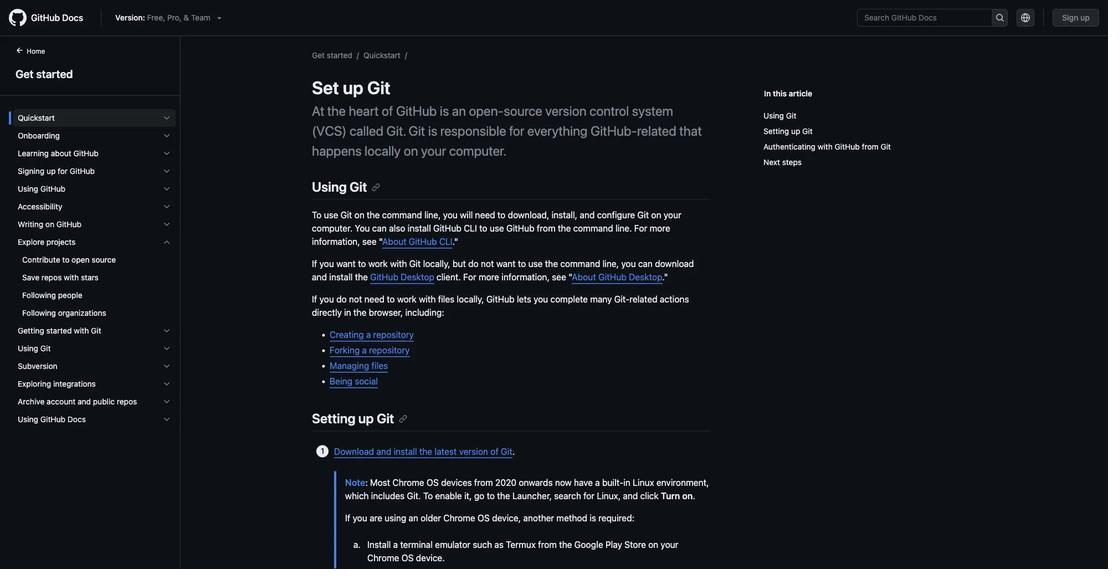 Task type: describe. For each thing, give the bounding box(es) containing it.
to inside : most chrome os devices from 2020 onwards now have a built-in linux environment, which includes git. to enable it, go to the launcher, search for linux, and click
[[423, 490, 433, 501]]

steps
[[782, 158, 802, 167]]

google
[[575, 539, 603, 550]]

install inside the if you want to work with git locally, but do not want to use the command line, you can download and install the
[[329, 272, 353, 283]]

1 vertical spatial of
[[491, 446, 499, 457]]

happens
[[312, 143, 362, 159]]

to inside : most chrome os devices from 2020 onwards now have a built-in linux environment, which includes git. to enable it, go to the launcher, search for linux, and click
[[487, 490, 495, 501]]

need inside to use git on the command line, you will need to download, install, and configure git on your computer. you can also install github cli to use github from the command line. for more information, see "
[[475, 210, 495, 220]]

following organizations link
[[13, 304, 176, 322]]

up up authenticating
[[791, 127, 801, 136]]

for inside dropdown button
[[58, 167, 68, 176]]

source inside explore projects element
[[92, 255, 116, 264]]

github up github desktop link
[[409, 237, 437, 247]]

github down the account
[[40, 415, 65, 424]]

source inside at the heart of github is an open-source version control system (vcs) called git. git is responsible for everything github-related that happens locally on your computer.
[[504, 103, 543, 119]]

the inside : most chrome os devices from 2020 onwards now have a built-in linux environment, which includes git. to enable it, go to the launcher, search for linux, and click
[[497, 490, 510, 501]]

the down install,
[[558, 223, 571, 234]]

related inside at the heart of github is an open-source version control system (vcs) called git. git is responsible for everything github-related that happens locally on your computer.
[[637, 123, 677, 139]]

git inside dropdown button
[[40, 344, 51, 353]]

1 horizontal spatial setting up git
[[764, 127, 813, 136]]

but
[[453, 259, 466, 269]]

contribute to open source
[[22, 255, 116, 264]]

explore projects element containing explore projects
[[9, 233, 180, 322]]

files inside if you do not need to work with files locally, github lets you complete many git-related actions directly in the browser, including:
[[438, 294, 455, 305]]

using git inside dropdown button
[[18, 344, 51, 353]]

to inside if you do not need to work with files locally, github lets you complete many git-related actions directly in the browser, including:
[[387, 294, 395, 305]]

github inside at the heart of github is an open-source version control system (vcs) called git. git is responsible for everything github-related that happens locally on your computer.
[[396, 103, 437, 119]]

next
[[764, 158, 780, 167]]

2 vertical spatial is
[[590, 513, 596, 523]]

1 vertical spatial an
[[409, 513, 418, 523]]

learning
[[18, 149, 49, 158]]

2020
[[495, 477, 517, 488]]

at the heart of github is an open-source version control system (vcs) called git. git is responsible for everything github-related that happens locally on your computer.
[[312, 103, 702, 159]]

get started
[[16, 67, 73, 80]]

triangle down image
[[215, 13, 224, 22]]

work inside the if you want to work with git locally, but do not want to use the command line, you can download and install the
[[368, 259, 388, 269]]

using for the using github dropdown button
[[18, 184, 38, 193]]

authenticating
[[764, 142, 816, 151]]

docs inside the "using github docs" dropdown button
[[68, 415, 86, 424]]

to down "you" in the top of the page
[[358, 259, 366, 269]]

accessibility
[[18, 202, 62, 211]]

to left download,
[[498, 210, 506, 220]]

0 vertical spatial ."
[[453, 237, 458, 247]]

work inside if you do not need to work with files locally, github lets you complete many git-related actions directly in the browser, including:
[[397, 294, 417, 305]]

a inside install a terminal emulator such as termux from the google play store on your chrome os device.
[[393, 539, 398, 550]]

1 vertical spatial setting up git
[[312, 411, 394, 426]]

os inside install a terminal emulator such as termux from the google play store on your chrome os device.
[[402, 553, 414, 563]]

1 horizontal spatial using git
[[312, 179, 367, 195]]

play
[[606, 539, 622, 550]]

0 horizontal spatial .
[[513, 446, 515, 457]]

0 vertical spatial get started link
[[312, 50, 352, 60]]

1 vertical spatial get started link
[[13, 65, 167, 82]]

sc 9kayk9 0 image for signing up for github
[[162, 167, 171, 176]]

authenticating with github from git link
[[764, 139, 973, 155]]

with inside the if you want to work with git locally, but do not want to use the command line, you can download and install the
[[390, 259, 407, 269]]

for inside : most chrome os devices from 2020 onwards now have a built-in linux environment, which includes git. to enable it, go to the launcher, search for linux, and click
[[584, 490, 595, 501]]

next steps link
[[764, 155, 973, 170]]

sc 9kayk9 0 image for using github
[[162, 185, 171, 193]]

go
[[474, 490, 485, 501]]

github down download,
[[507, 223, 535, 234]]

getting
[[18, 326, 44, 335]]

and inside the if you want to work with git locally, but do not want to use the command line, you can download and install the
[[312, 272, 327, 283]]

using for the using git dropdown button
[[18, 344, 38, 353]]

1 desktop from the left
[[401, 272, 434, 283]]

and inside dropdown button
[[78, 397, 91, 406]]

information, inside to use git on the command line, you will need to download, install, and configure git on your computer. you can also install github cli to use github from the command line. for more information, see "
[[312, 237, 360, 247]]

managing files link
[[330, 361, 388, 371]]

1 horizontal spatial quickstart
[[364, 50, 401, 60]]

directly
[[312, 307, 342, 318]]

github-
[[591, 123, 637, 139]]

using down happens
[[312, 179, 347, 195]]

explore projects button
[[13, 233, 176, 251]]

following for following people
[[22, 291, 56, 300]]

if you are using an older chrome os device, another method is required:
[[345, 513, 635, 523]]

as
[[495, 539, 504, 550]]

control
[[590, 103, 629, 119]]

using github docs button
[[13, 411, 176, 428]]

download and install the latest version of git link
[[334, 446, 513, 457]]

github down will
[[433, 223, 462, 234]]

to inside to use git on the command line, you will need to download, install, and configure git on your computer. you can also install github cli to use github from the command line. for more information, see "
[[312, 210, 322, 220]]

(vcs)
[[312, 123, 347, 139]]

for inside to use git on the command line, you will need to download, install, and configure git on your computer. you can also install github cli to use github from the command line. for more information, see "
[[634, 223, 648, 234]]

1 vertical spatial cli
[[439, 237, 453, 247]]

using for the "using github docs" dropdown button
[[18, 415, 38, 424]]

locally
[[365, 143, 401, 159]]

1 horizontal spatial about
[[572, 272, 596, 283]]

quickstart element
[[9, 109, 180, 127]]

1 vertical spatial chrome
[[444, 513, 475, 523]]

about
[[51, 149, 71, 158]]

github desktop link
[[370, 272, 434, 283]]

0 vertical spatial using git
[[764, 111, 797, 120]]

sc 9kayk9 0 image for writing on github
[[162, 220, 171, 229]]

a inside : most chrome os devices from 2020 onwards now have a built-in linux environment, which includes git. to enable it, go to the launcher, search for linux, and click
[[595, 477, 600, 488]]

0 horizontal spatial about
[[382, 237, 407, 247]]

get for get started
[[16, 67, 34, 80]]

the left latest
[[420, 446, 433, 457]]

sc 9kayk9 0 image for accessibility
[[162, 202, 171, 211]]

actions
[[660, 294, 689, 305]]

devices
[[441, 477, 472, 488]]

will
[[460, 210, 473, 220]]

turn on .
[[661, 490, 695, 501]]

lets
[[517, 294, 531, 305]]

git. inside at the heart of github is an open-source version control system (vcs) called git. git is responsible for everything github-related that happens locally on your computer.
[[387, 123, 406, 139]]

more inside to use git on the command line, you will need to download, install, and configure git on your computer. you can also install github cli to use github from the command line. for more information, see "
[[650, 223, 671, 234]]

that
[[680, 123, 702, 139]]

browser,
[[369, 307, 403, 318]]

with right authenticating
[[818, 142, 833, 151]]

it,
[[464, 490, 472, 501]]

if for if you are using an older chrome os device, another method is required:
[[345, 513, 351, 523]]

version inside at the heart of github is an open-source version control system (vcs) called git. git is responsible for everything github-related that happens locally on your computer.
[[546, 103, 587, 119]]

chrome inside install a terminal emulator such as termux from the google play store on your chrome os device.
[[367, 553, 399, 563]]

click
[[641, 490, 659, 501]]

next steps
[[764, 158, 802, 167]]

1 horizontal spatial "
[[569, 272, 572, 283]]

1 / from the left
[[357, 50, 359, 60]]

if for if you want to work with git locally, but do not want to use the command line, you can download and install the
[[312, 259, 317, 269]]

can inside the if you want to work with git locally, but do not want to use the command line, you can download and install the
[[638, 259, 653, 269]]

to up the if you want to work with git locally, but do not want to use the command line, you can download and install the
[[480, 223, 488, 234]]

select language: current language is english image
[[1022, 13, 1030, 22]]

from inside : most chrome os devices from 2020 onwards now have a built-in linux environment, which includes git. to enable it, go to the launcher, search for linux, and click
[[474, 477, 493, 488]]

latest
[[435, 446, 457, 457]]

device.
[[416, 553, 445, 563]]

stars
[[81, 273, 99, 282]]

save repos with stars
[[22, 273, 99, 282]]

if for if you do not need to work with files locally, github lets you complete many git-related actions directly in the browser, including:
[[312, 294, 317, 305]]

1 vertical spatial repository
[[369, 345, 410, 356]]

at
[[312, 103, 324, 119]]

chrome inside : most chrome os devices from 2020 onwards now have a built-in linux environment, which includes git. to enable it, go to the launcher, search for linux, and click
[[393, 477, 424, 488]]

can inside to use git on the command line, you will need to download, install, and configure git on your computer. you can also install github cli to use github from the command line. for more information, see "
[[372, 223, 387, 234]]

do inside if you do not need to work with files locally, github lets you complete many git-related actions directly in the browser, including:
[[336, 294, 347, 305]]

1 vertical spatial version
[[459, 446, 488, 457]]

client.
[[437, 272, 461, 283]]

on inside dropdown button
[[45, 220, 54, 229]]

0 vertical spatial use
[[324, 210, 338, 220]]

called
[[350, 123, 384, 139]]

required:
[[599, 513, 635, 523]]

save repos with stars link
[[13, 269, 176, 287]]

about github cli link
[[382, 237, 453, 247]]

with inside 'dropdown button'
[[74, 326, 89, 335]]

in this article
[[764, 89, 813, 98]]

0 horizontal spatial is
[[428, 123, 438, 139]]

learning about github
[[18, 149, 99, 158]]

up up 'download'
[[359, 411, 374, 426]]

your inside at the heart of github is an open-source version control system (vcs) called git. git is responsible for everything github-related that happens locally on your computer.
[[421, 143, 446, 159]]

1 horizontal spatial setting
[[764, 127, 789, 136]]

0 vertical spatial command
[[382, 210, 422, 220]]

download and install the latest version of git .
[[334, 446, 515, 457]]

linux,
[[597, 490, 621, 501]]

0 vertical spatial is
[[440, 103, 449, 119]]

includes
[[371, 490, 405, 501]]

1 vertical spatial more
[[479, 272, 499, 283]]

system
[[632, 103, 674, 119]]

integrations
[[53, 379, 96, 389]]

everything
[[528, 123, 588, 139]]

up inside dropdown button
[[47, 167, 56, 176]]

do inside the if you want to work with git locally, but do not want to use the command line, you can download and install the
[[468, 259, 479, 269]]

contribute
[[22, 255, 60, 264]]

1 vertical spatial setting up git link
[[312, 411, 408, 426]]

article
[[789, 89, 813, 98]]

up up heart
[[343, 77, 364, 98]]

the up "you" in the top of the page
[[367, 210, 380, 220]]

using github button
[[13, 180, 176, 198]]

home link
[[11, 46, 63, 57]]

up right "sign"
[[1081, 13, 1090, 22]]

install a terminal emulator such as termux from the google play store on your chrome os device.
[[367, 539, 679, 563]]

1 horizontal spatial .
[[693, 490, 695, 501]]

following organizations
[[22, 308, 106, 318]]

install inside to use git on the command line, you will need to download, install, and configure git on your computer. you can also install github cli to use github from the command line. for more information, see "
[[408, 223, 431, 234]]

an inside at the heart of github is an open-source version control system (vcs) called git. git is responsible for everything github-related that happens locally on your computer.
[[452, 103, 466, 119]]

version: free, pro, & team
[[115, 13, 211, 22]]

1 vertical spatial use
[[490, 223, 504, 234]]

sc 9kayk9 0 image for using git
[[162, 344, 171, 353]]

creating a repository forking a repository managing files being social
[[330, 330, 414, 387]]

if you want to work with git locally, but do not want to use the command line, you can download and install the
[[312, 259, 694, 283]]

from inside install a terminal emulator such as termux from the google play store on your chrome os device.
[[538, 539, 557, 550]]

sc 9kayk9 0 image for exploring integrations
[[162, 380, 171, 389]]

onboarding button
[[13, 127, 176, 145]]

exploring integrations button
[[13, 375, 176, 393]]

being
[[330, 376, 353, 387]]

1 vertical spatial for
[[463, 272, 477, 283]]

home
[[27, 47, 45, 55]]

organizations
[[58, 308, 106, 318]]

have
[[574, 477, 593, 488]]

github inside "link"
[[31, 12, 60, 23]]

git. inside : most chrome os devices from 2020 onwards now have a built-in linux environment, which includes git. to enable it, go to the launcher, search for linux, and click
[[407, 490, 421, 501]]

use inside the if you want to work with git locally, but do not want to use the command line, you can download and install the
[[529, 259, 543, 269]]

: most chrome os devices from 2020 onwards now have a built-in linux environment, which includes git. to enable it, go to the launcher, search for linux, and click
[[345, 477, 709, 501]]

github down learning about github dropdown button
[[70, 167, 95, 176]]

with inside explore projects element
[[64, 273, 79, 282]]

1 vertical spatial ."
[[663, 272, 668, 283]]

using down the this
[[764, 111, 784, 120]]

1 horizontal spatial see
[[552, 272, 566, 283]]

explore
[[18, 238, 44, 247]]

1 vertical spatial setting
[[312, 411, 356, 426]]

github inside dropdown button
[[40, 184, 65, 193]]

github up git-
[[599, 272, 627, 283]]

learning about github button
[[13, 145, 176, 162]]

the inside at the heart of github is an open-source version control system (vcs) called git. git is responsible for everything github-related that happens locally on your computer.
[[327, 103, 346, 119]]

git inside 'dropdown button'
[[91, 326, 101, 335]]

search image
[[996, 13, 1005, 22]]

following people link
[[13, 287, 176, 304]]

0 vertical spatial repository
[[373, 330, 414, 340]]

0 vertical spatial using git link
[[764, 108, 973, 124]]

getting started with git button
[[13, 322, 176, 340]]



Task type: locate. For each thing, give the bounding box(es) containing it.
sc 9kayk9 0 image for archive account and public repos
[[162, 397, 171, 406]]

git. up "locally" at the left top
[[387, 123, 406, 139]]

pro,
[[167, 13, 182, 22]]

0 horizontal spatial git.
[[387, 123, 406, 139]]

0 vertical spatial quickstart
[[364, 50, 401, 60]]

2 desktop from the left
[[629, 272, 663, 283]]

1 sc 9kayk9 0 image from the top
[[162, 131, 171, 140]]

1 vertical spatial can
[[638, 259, 653, 269]]

1 vertical spatial if
[[312, 294, 317, 305]]

sign up
[[1063, 13, 1090, 22]]

0 horizontal spatial not
[[349, 294, 362, 305]]

setting up git
[[764, 127, 813, 136], [312, 411, 394, 426]]

are
[[370, 513, 382, 523]]

0 vertical spatial .
[[513, 446, 515, 457]]

from up go
[[474, 477, 493, 488]]

using down getting
[[18, 344, 38, 353]]

2 explore projects element from the top
[[9, 251, 180, 322]]

for down 'but'
[[463, 272, 477, 283]]

to left open
[[62, 255, 69, 264]]

0 horizontal spatial want
[[336, 259, 356, 269]]

which
[[345, 490, 369, 501]]

1 vertical spatial started
[[36, 67, 73, 80]]

quickstart inside dropdown button
[[18, 113, 55, 122]]

an left older
[[409, 513, 418, 523]]

download
[[334, 446, 374, 457]]

a
[[366, 330, 371, 340], [362, 345, 367, 356], [595, 477, 600, 488], [393, 539, 398, 550]]

accessibility button
[[13, 198, 176, 216]]

need inside if you do not need to work with files locally, github lets you complete many git-related actions directly in the browser, including:
[[365, 294, 385, 305]]

archive account and public repos
[[18, 397, 137, 406]]

0 horizontal spatial os
[[402, 553, 414, 563]]

command up also
[[382, 210, 422, 220]]

github up home
[[31, 12, 60, 23]]

started inside getting started with git 'dropdown button'
[[46, 326, 72, 335]]

get up set
[[312, 50, 325, 60]]

sc 9kayk9 0 image
[[162, 114, 171, 122], [162, 149, 171, 158], [162, 220, 171, 229], [162, 326, 171, 335], [162, 362, 171, 371], [162, 380, 171, 389], [162, 397, 171, 406], [162, 415, 171, 424]]

your inside install a terminal emulator such as termux from the google play store on your chrome os device.
[[661, 539, 679, 550]]

computer. down responsible
[[449, 143, 507, 159]]

the up github desktop client.  for more information, see " about github desktop ." at top
[[545, 259, 558, 269]]

os
[[427, 477, 439, 488], [478, 513, 490, 523], [402, 553, 414, 563]]

on up "you" in the top of the page
[[355, 210, 365, 220]]

sc 9kayk9 0 image for explore projects
[[162, 238, 171, 247]]

exploring
[[18, 379, 51, 389]]

contribute to open source link
[[13, 251, 176, 269]]

0 vertical spatial setting up git
[[764, 127, 813, 136]]

including:
[[406, 307, 444, 318]]

1 vertical spatial using git link
[[312, 179, 381, 195]]

the inside install a terminal emulator such as termux from the google play store on your chrome os device.
[[559, 539, 572, 550]]

following for following organizations
[[22, 308, 56, 318]]

sc 9kayk9 0 image inside quickstart dropdown button
[[162, 114, 171, 122]]

4 sc 9kayk9 0 image from the top
[[162, 326, 171, 335]]

and left public at the bottom
[[78, 397, 91, 406]]

github down onboarding dropdown button
[[73, 149, 99, 158]]

0 horizontal spatial setting
[[312, 411, 356, 426]]

sc 9kayk9 0 image for learning about github
[[162, 149, 171, 158]]

on
[[404, 143, 418, 159], [355, 210, 365, 220], [652, 210, 662, 220], [45, 220, 54, 229], [683, 490, 693, 501], [649, 539, 659, 550]]

1 horizontal spatial ."
[[663, 272, 668, 283]]

0 vertical spatial your
[[421, 143, 446, 159]]

most
[[370, 477, 390, 488]]

install
[[408, 223, 431, 234], [329, 272, 353, 283], [394, 446, 417, 457]]

for right line.
[[634, 223, 648, 234]]

forking a repository link
[[330, 345, 410, 356]]

need up browser,
[[365, 294, 385, 305]]

an up responsible
[[452, 103, 466, 119]]

3 sc 9kayk9 0 image from the top
[[162, 185, 171, 193]]

and right install,
[[580, 210, 595, 220]]

2 vertical spatial install
[[394, 446, 417, 457]]

setting up git link up next steps link
[[764, 124, 973, 139]]

from down download,
[[537, 223, 556, 234]]

information, down "you" in the top of the page
[[312, 237, 360, 247]]

1 vertical spatial docs
[[68, 415, 86, 424]]

0 horizontal spatial in
[[344, 307, 351, 318]]

cli up client.
[[439, 237, 453, 247]]

0 horizontal spatial using git link
[[312, 179, 381, 195]]

0 horizontal spatial use
[[324, 210, 338, 220]]

to use git on the command line, you will need to download, install, and configure git on your computer. you can also install github cli to use github from the command line. for more information, see "
[[312, 210, 682, 247]]

started inside get started 'link'
[[36, 67, 73, 80]]

install left latest
[[394, 446, 417, 457]]

1 vertical spatial for
[[58, 167, 68, 176]]

version up everything
[[546, 103, 587, 119]]

source up everything
[[504, 103, 543, 119]]

locally, down client.
[[457, 294, 484, 305]]

subversion
[[18, 362, 57, 371]]

can right "you" in the top of the page
[[372, 223, 387, 234]]

sc 9kayk9 0 image for subversion
[[162, 362, 171, 371]]

line, up about github desktop "link"
[[603, 259, 619, 269]]

0 horizontal spatial computer.
[[312, 223, 353, 234]]

sc 9kayk9 0 image inside archive account and public repos dropdown button
[[162, 397, 171, 406]]

." down download
[[663, 272, 668, 283]]

1 vertical spatial source
[[92, 255, 116, 264]]

in inside : most chrome os devices from 2020 onwards now have a built-in linux environment, which includes git. to enable it, go to the launcher, search for linux, and click
[[624, 477, 631, 488]]

1 vertical spatial computer.
[[312, 223, 353, 234]]

using github docs
[[18, 415, 86, 424]]

line.
[[616, 223, 632, 234]]

1 vertical spatial line,
[[603, 259, 619, 269]]

a up managing files link
[[362, 345, 367, 356]]

locally, inside the if you want to work with git locally, but do not want to use the command line, you can download and install the
[[423, 259, 450, 269]]

0 vertical spatial see
[[362, 237, 377, 247]]

from right "termux"
[[538, 539, 557, 550]]

os down terminal
[[402, 553, 414, 563]]

with up github desktop link
[[390, 259, 407, 269]]

0 vertical spatial work
[[368, 259, 388, 269]]

0 horizontal spatial get started link
[[13, 65, 167, 82]]

quickstart link
[[364, 50, 401, 60]]

linux
[[633, 477, 654, 488]]

files
[[438, 294, 455, 305], [372, 361, 388, 371]]

4 sc 9kayk9 0 image from the top
[[162, 202, 171, 211]]

on right store in the right of the page
[[649, 539, 659, 550]]

computer. inside to use git on the command line, you will need to download, install, and configure git on your computer. you can also install github cli to use github from the command line. for more information, see "
[[312, 223, 353, 234]]

a right have
[[595, 477, 600, 488]]

the left google
[[559, 539, 572, 550]]

using git down happens
[[312, 179, 367, 195]]

desktop down download
[[629, 272, 663, 283]]

using git link down the in this article element
[[764, 108, 973, 124]]

1 horizontal spatial for
[[634, 223, 648, 234]]

setting
[[764, 127, 789, 136], [312, 411, 356, 426]]

related inside if you do not need to work with files locally, github lets you complete many git-related actions directly in the browser, including:
[[630, 294, 658, 305]]

1 horizontal spatial version
[[546, 103, 587, 119]]

for inside at the heart of github is an open-source version control system (vcs) called git. git is responsible for everything github-related that happens locally on your computer.
[[509, 123, 525, 139]]

2 vertical spatial your
[[661, 539, 679, 550]]

1 horizontal spatial an
[[452, 103, 466, 119]]

sc 9kayk9 0 image inside subversion dropdown button
[[162, 362, 171, 371]]

1 vertical spatial "
[[569, 272, 572, 283]]

1 explore projects element from the top
[[9, 233, 180, 322]]

1 horizontal spatial setting up git link
[[764, 124, 973, 139]]

1 want from the left
[[336, 259, 356, 269]]

sc 9kayk9 0 image inside the using git dropdown button
[[162, 344, 171, 353]]

following up getting
[[22, 308, 56, 318]]

started down following organizations
[[46, 326, 72, 335]]

sc 9kayk9 0 image for using github docs
[[162, 415, 171, 424]]

setting down being
[[312, 411, 356, 426]]

0 horizontal spatial can
[[372, 223, 387, 234]]

repos right public at the bottom
[[117, 397, 137, 406]]

0 horizontal spatial need
[[365, 294, 385, 305]]

you inside to use git on the command line, you will need to download, install, and configure git on your computer. you can also install github cli to use github from the command line. for more information, see "
[[443, 210, 458, 220]]

sc 9kayk9 0 image inside accessibility dropdown button
[[162, 202, 171, 211]]

github
[[31, 12, 60, 23], [396, 103, 437, 119], [835, 142, 860, 151], [73, 149, 99, 158], [70, 167, 95, 176], [40, 184, 65, 193], [56, 220, 82, 229], [433, 223, 462, 234], [507, 223, 535, 234], [409, 237, 437, 247], [370, 272, 399, 283], [599, 272, 627, 283], [487, 294, 515, 305], [40, 415, 65, 424]]

a right install
[[393, 539, 398, 550]]

note
[[345, 477, 365, 488]]

1 vertical spatial get
[[16, 67, 34, 80]]

using git link
[[764, 108, 973, 124], [312, 179, 381, 195]]

environment,
[[657, 477, 709, 488]]

explore projects element
[[9, 233, 180, 322], [9, 251, 180, 322]]

1 vertical spatial git.
[[407, 490, 421, 501]]

with inside if you do not need to work with files locally, github lets you complete many git-related actions directly in the browser, including:
[[419, 294, 436, 305]]

1 horizontal spatial do
[[468, 259, 479, 269]]

line, inside the if you want to work with git locally, but do not want to use the command line, you can download and install the
[[603, 259, 619, 269]]

the left github desktop link
[[355, 272, 368, 283]]

0 vertical spatial can
[[372, 223, 387, 234]]

computer. inside at the heart of github is an open-source version control system (vcs) called git. git is responsible for everything github-related that happens locally on your computer.
[[449, 143, 507, 159]]

0 horizontal spatial using git
[[18, 344, 51, 353]]

of up 2020
[[491, 446, 499, 457]]

locally, up client.
[[423, 259, 450, 269]]

about github desktop link
[[572, 272, 663, 283]]

cli down will
[[464, 223, 477, 234]]

0 vertical spatial need
[[475, 210, 495, 220]]

2 vertical spatial started
[[46, 326, 72, 335]]

" inside to use git on the command line, you will need to download, install, and configure git on your computer. you can also install github cli to use github from the command line. for more information, see "
[[379, 237, 382, 247]]

0 vertical spatial setting up git link
[[764, 124, 973, 139]]

chrome up includes
[[393, 477, 424, 488]]

0 vertical spatial docs
[[62, 12, 83, 23]]

related down the system
[[637, 123, 677, 139]]

your
[[421, 143, 446, 159], [664, 210, 682, 220], [661, 539, 679, 550]]

sc 9kayk9 0 image inside signing up for github dropdown button
[[162, 167, 171, 176]]

the inside if you do not need to work with files locally, github lets you complete many git-related actions directly in the browser, including:
[[354, 307, 367, 318]]

github up browser,
[[370, 272, 399, 283]]

on down environment,
[[683, 490, 693, 501]]

command
[[382, 210, 422, 220], [573, 223, 613, 234], [561, 259, 600, 269]]

free,
[[147, 13, 165, 22]]

sc 9kayk9 0 image for quickstart
[[162, 114, 171, 122]]

0 vertical spatial information,
[[312, 237, 360, 247]]

about down also
[[382, 237, 407, 247]]

1 horizontal spatial in
[[624, 477, 631, 488]]

sc 9kayk9 0 image inside explore projects dropdown button
[[162, 238, 171, 247]]

your right store in the right of the page
[[661, 539, 679, 550]]

sc 9kayk9 0 image for getting started with git
[[162, 326, 171, 335]]

in this article element
[[764, 88, 977, 99]]

sign up link
[[1053, 9, 1100, 27]]

0 horizontal spatial quickstart
[[18, 113, 55, 122]]

up down learning about github
[[47, 167, 56, 176]]

1 vertical spatial files
[[372, 361, 388, 371]]

store
[[625, 539, 646, 550]]

following down the save
[[22, 291, 56, 300]]

git inside the if you want to work with git locally, but do not want to use the command line, you can download and install the
[[409, 259, 421, 269]]

0 vertical spatial locally,
[[423, 259, 450, 269]]

explore projects element containing contribute to open source
[[9, 251, 180, 322]]

0 vertical spatial related
[[637, 123, 677, 139]]

1 horizontal spatial get
[[312, 50, 325, 60]]

work
[[368, 259, 388, 269], [397, 294, 417, 305]]

1 horizontal spatial files
[[438, 294, 455, 305]]

0 vertical spatial started
[[327, 50, 352, 60]]

not inside if you do not need to work with files locally, github lets you complete many git-related actions directly in the browser, including:
[[349, 294, 362, 305]]

0 horizontal spatial to
[[312, 210, 322, 220]]

started up set up git
[[327, 50, 352, 60]]

2 following from the top
[[22, 308, 56, 318]]

github inside if you do not need to work with files locally, github lets you complete many git-related actions directly in the browser, including:
[[487, 294, 515, 305]]

repos inside explore projects element
[[41, 273, 62, 282]]

1 vertical spatial information,
[[502, 272, 550, 283]]

install up about github cli ."
[[408, 223, 431, 234]]

managing
[[330, 361, 369, 371]]

the up creating a repository link
[[354, 307, 367, 318]]

use
[[324, 210, 338, 220], [490, 223, 504, 234], [529, 259, 543, 269]]

" up github desktop link
[[379, 237, 382, 247]]

repository
[[373, 330, 414, 340], [369, 345, 410, 356]]

0 vertical spatial git.
[[387, 123, 406, 139]]

1 horizontal spatial os
[[427, 477, 439, 488]]

1 horizontal spatial desktop
[[629, 272, 663, 283]]

started for get started
[[36, 67, 73, 80]]

1 horizontal spatial need
[[475, 210, 495, 220]]

setting up git link up 'download'
[[312, 411, 408, 426]]

repository down browser,
[[373, 330, 414, 340]]

for
[[634, 223, 648, 234], [463, 272, 477, 283]]

started for get started / quickstart /
[[327, 50, 352, 60]]

os inside : most chrome os devices from 2020 onwards now have a built-in linux environment, which includes git. to enable it, go to the launcher, search for linux, and click
[[427, 477, 439, 488]]

5 sc 9kayk9 0 image from the top
[[162, 238, 171, 247]]

in left linux
[[624, 477, 631, 488]]

0 vertical spatial get
[[312, 50, 325, 60]]

repos up following people
[[41, 273, 62, 282]]

onwards
[[519, 477, 553, 488]]

set
[[312, 77, 339, 98]]

2 vertical spatial for
[[584, 490, 595, 501]]

0 vertical spatial not
[[481, 259, 494, 269]]

to
[[498, 210, 506, 220], [480, 223, 488, 234], [62, 255, 69, 264], [358, 259, 366, 269], [518, 259, 526, 269], [387, 294, 395, 305], [487, 490, 495, 501]]

0 vertical spatial repos
[[41, 273, 62, 282]]

to up github desktop client.  for more information, see " about github desktop ." at top
[[518, 259, 526, 269]]

0 vertical spatial setting
[[764, 127, 789, 136]]

repos inside dropdown button
[[117, 397, 137, 406]]

6 sc 9kayk9 0 image from the top
[[162, 380, 171, 389]]

of inside at the heart of github is an open-source version control system (vcs) called git. git is responsible for everything github-related that happens locally on your computer.
[[382, 103, 393, 119]]

7 sc 9kayk9 0 image from the top
[[162, 397, 171, 406]]

in
[[764, 89, 771, 98]]

3 sc 9kayk9 0 image from the top
[[162, 220, 171, 229]]

get started link up quickstart dropdown button
[[13, 65, 167, 82]]

not up creating
[[349, 294, 362, 305]]

6 sc 9kayk9 0 image from the top
[[162, 344, 171, 353]]

2 horizontal spatial using git
[[764, 111, 797, 120]]

you
[[443, 210, 458, 220], [320, 259, 334, 269], [622, 259, 636, 269], [320, 294, 334, 305], [534, 294, 548, 305], [353, 513, 367, 523]]

forking
[[330, 345, 360, 356]]

another
[[523, 513, 554, 523]]

sc 9kayk9 0 image inside onboarding dropdown button
[[162, 131, 171, 140]]

1 vertical spatial command
[[573, 223, 613, 234]]

&
[[184, 13, 189, 22]]

not inside the if you want to work with git locally, but do not want to use the command line, you can download and install the
[[481, 259, 494, 269]]

os down go
[[478, 513, 490, 523]]

using git button
[[13, 340, 176, 358]]

get for get started / quickstart /
[[312, 50, 325, 60]]

chrome
[[393, 477, 424, 488], [444, 513, 475, 523], [367, 553, 399, 563]]

sc 9kayk9 0 image for onboarding
[[162, 131, 171, 140]]

2 sc 9kayk9 0 image from the top
[[162, 167, 171, 176]]

1 horizontal spatial not
[[481, 259, 494, 269]]

terminal
[[400, 539, 433, 550]]

1 horizontal spatial use
[[490, 223, 504, 234]]

line, inside to use git on the command line, you will need to download, install, and configure git on your computer. you can also install github cli to use github from the command line. for more information, see "
[[424, 210, 441, 220]]

on right configure
[[652, 210, 662, 220]]

docs inside github docs "link"
[[62, 12, 83, 23]]

want
[[336, 259, 356, 269], [497, 259, 516, 269]]

sc 9kayk9 0 image inside getting started with git 'dropdown button'
[[162, 326, 171, 335]]

1 vertical spatial os
[[478, 513, 490, 523]]

public
[[93, 397, 115, 406]]

0 vertical spatial more
[[650, 223, 671, 234]]

see down "you" in the top of the page
[[362, 237, 377, 247]]

github up projects
[[56, 220, 82, 229]]

using git down the this
[[764, 111, 797, 120]]

get started element
[[0, 45, 181, 568]]

get started link
[[312, 50, 352, 60], [13, 65, 167, 82]]

also
[[389, 223, 405, 234]]

None search field
[[858, 9, 1008, 27]]

using
[[385, 513, 406, 523]]

you
[[355, 223, 370, 234]]

signing up for github button
[[13, 162, 176, 180]]

2 vertical spatial os
[[402, 553, 414, 563]]

0 vertical spatial following
[[22, 291, 56, 300]]

about up complete on the bottom
[[572, 272, 596, 283]]

and inside to use git on the command line, you will need to download, install, and configure git on your computer. you can also install github cli to use github from the command line. for more information, see "
[[580, 210, 595, 220]]

cli inside to use git on the command line, you will need to download, install, and configure git on your computer. you can also install github cli to use github from the command line. for more information, see "
[[464, 223, 477, 234]]

locally, inside if you do not need to work with files locally, github lets you complete many git-related actions directly in the browser, including:
[[457, 294, 484, 305]]

Search GitHub Docs search field
[[858, 9, 992, 26]]

2 sc 9kayk9 0 image from the top
[[162, 149, 171, 158]]

and right 'download'
[[377, 446, 392, 457]]

using down signing
[[18, 184, 38, 193]]

1 horizontal spatial locally,
[[457, 294, 484, 305]]

2 want from the left
[[497, 259, 516, 269]]

sc 9kayk9 0 image inside learning about github dropdown button
[[162, 149, 171, 158]]

1 following from the top
[[22, 291, 56, 300]]

git inside at the heart of github is an open-source version control system (vcs) called git. git is responsible for everything github-related that happens locally on your computer.
[[409, 123, 425, 139]]

such
[[473, 539, 492, 550]]

your inside to use git on the command line, you will need to download, install, and configure git on your computer. you can also install github cli to use github from the command line. for more information, see "
[[664, 210, 682, 220]]

docs up the home link
[[62, 12, 83, 23]]

for left everything
[[509, 123, 525, 139]]

from up next steps link
[[862, 142, 879, 151]]

1 sc 9kayk9 0 image from the top
[[162, 114, 171, 122]]

get inside 'link'
[[16, 67, 34, 80]]

sc 9kayk9 0 image
[[162, 131, 171, 140], [162, 167, 171, 176], [162, 185, 171, 193], [162, 202, 171, 211], [162, 238, 171, 247], [162, 344, 171, 353]]

1 vertical spatial using git
[[312, 179, 367, 195]]

2 / from the left
[[405, 50, 407, 60]]

set up git
[[312, 77, 391, 98]]

sc 9kayk9 0 image inside the using github dropdown button
[[162, 185, 171, 193]]

git
[[367, 77, 391, 98], [786, 111, 797, 120], [409, 123, 425, 139], [803, 127, 813, 136], [881, 142, 891, 151], [350, 179, 367, 195], [341, 210, 352, 220], [638, 210, 649, 220], [409, 259, 421, 269], [91, 326, 101, 335], [40, 344, 51, 353], [377, 411, 394, 426], [501, 446, 513, 457]]

command inside the if you want to work with git locally, but do not want to use the command line, you can download and install the
[[561, 259, 600, 269]]

quickstart
[[364, 50, 401, 60], [18, 113, 55, 122]]

8 sc 9kayk9 0 image from the top
[[162, 415, 171, 424]]

in
[[344, 307, 351, 318], [624, 477, 631, 488]]

0 horizontal spatial setting up git
[[312, 411, 394, 426]]

cli
[[464, 223, 477, 234], [439, 237, 453, 247]]

sc 9kayk9 0 image inside writing on github dropdown button
[[162, 220, 171, 229]]

information,
[[312, 237, 360, 247], [502, 272, 550, 283]]

docs
[[62, 12, 83, 23], [68, 415, 86, 424]]

the
[[327, 103, 346, 119], [367, 210, 380, 220], [558, 223, 571, 234], [545, 259, 558, 269], [355, 272, 368, 283], [354, 307, 367, 318], [420, 446, 433, 457], [497, 490, 510, 501], [559, 539, 572, 550]]

1 horizontal spatial git.
[[407, 490, 421, 501]]

github up "locally" at the left top
[[396, 103, 437, 119]]

open
[[72, 255, 90, 264]]

github up next steps link
[[835, 142, 860, 151]]

more right line.
[[650, 223, 671, 234]]

/ right quickstart link on the top
[[405, 50, 407, 60]]

if inside if you do not need to work with files locally, github lets you complete many git-related actions directly in the browser, including:
[[312, 294, 317, 305]]

download
[[655, 259, 694, 269]]

if inside the if you want to work with git locally, but do not want to use the command line, you can download and install the
[[312, 259, 317, 269]]

authenticating with github from git
[[764, 142, 891, 151]]

and inside : most chrome os devices from 2020 onwards now have a built-in linux environment, which includes git. to enable it, go to the launcher, search for linux, and click
[[623, 490, 638, 501]]

/ left quickstart link on the top
[[357, 50, 359, 60]]

sc 9kayk9 0 image inside "exploring integrations" dropdown button
[[162, 380, 171, 389]]

using
[[764, 111, 784, 120], [312, 179, 347, 195], [18, 184, 38, 193], [18, 344, 38, 353], [18, 415, 38, 424]]

0 horizontal spatial version
[[459, 446, 488, 457]]

with up people
[[64, 273, 79, 282]]

see inside to use git on the command line, you will need to download, install, and configure git on your computer. you can also install github cli to use github from the command line. for more information, see "
[[362, 237, 377, 247]]

want up github desktop client.  for more information, see " about github desktop ." at top
[[497, 259, 516, 269]]

from inside to use git on the command line, you will need to download, install, and configure git on your computer. you can also install github cli to use github from the command line. for more information, see "
[[537, 223, 556, 234]]

and down linux
[[623, 490, 638, 501]]

your up download
[[664, 210, 682, 220]]

1 horizontal spatial /
[[405, 50, 407, 60]]

1 horizontal spatial want
[[497, 259, 516, 269]]

1 horizontal spatial work
[[397, 294, 417, 305]]

1 horizontal spatial more
[[650, 223, 671, 234]]

files inside 'creating a repository forking a repository managing files being social'
[[372, 361, 388, 371]]

1 horizontal spatial of
[[491, 446, 499, 457]]

complete
[[551, 294, 588, 305]]

on inside install a terminal emulator such as termux from the google play store on your chrome os device.
[[649, 539, 659, 550]]

and up directly
[[312, 272, 327, 283]]

in inside if you do not need to work with files locally, github lets you complete many git-related actions directly in the browser, including:
[[344, 307, 351, 318]]

5 sc 9kayk9 0 image from the top
[[162, 362, 171, 371]]

1 horizontal spatial for
[[509, 123, 525, 139]]

github docs link
[[9, 9, 92, 27]]

using git link down happens
[[312, 179, 381, 195]]

heart
[[349, 103, 379, 119]]

termux
[[506, 539, 536, 550]]

a up forking a repository link
[[366, 330, 371, 340]]

is left responsible
[[428, 123, 438, 139]]

for down have
[[584, 490, 595, 501]]

sign
[[1063, 13, 1079, 22]]

0 horizontal spatial an
[[409, 513, 418, 523]]

responsible
[[440, 123, 506, 139]]

0 horizontal spatial files
[[372, 361, 388, 371]]

1 horizontal spatial information,
[[502, 272, 550, 283]]

0 horizontal spatial line,
[[424, 210, 441, 220]]

device,
[[492, 513, 521, 523]]

to inside contribute to open source link
[[62, 255, 69, 264]]

2 horizontal spatial is
[[590, 513, 596, 523]]

on inside at the heart of github is an open-source version control system (vcs) called git. git is responsible for everything github-related that happens locally on your computer.
[[404, 143, 418, 159]]

started for getting started with git
[[46, 326, 72, 335]]

os up enable
[[427, 477, 439, 488]]

signing
[[18, 167, 44, 176]]

1 horizontal spatial is
[[440, 103, 449, 119]]

more up if you do not need to work with files locally, github lets you complete many git-related actions directly in the browser, including:
[[479, 272, 499, 283]]

download,
[[508, 210, 549, 220]]



Task type: vqa. For each thing, say whether or not it's contained in the screenshot.
right the 'information,'
yes



